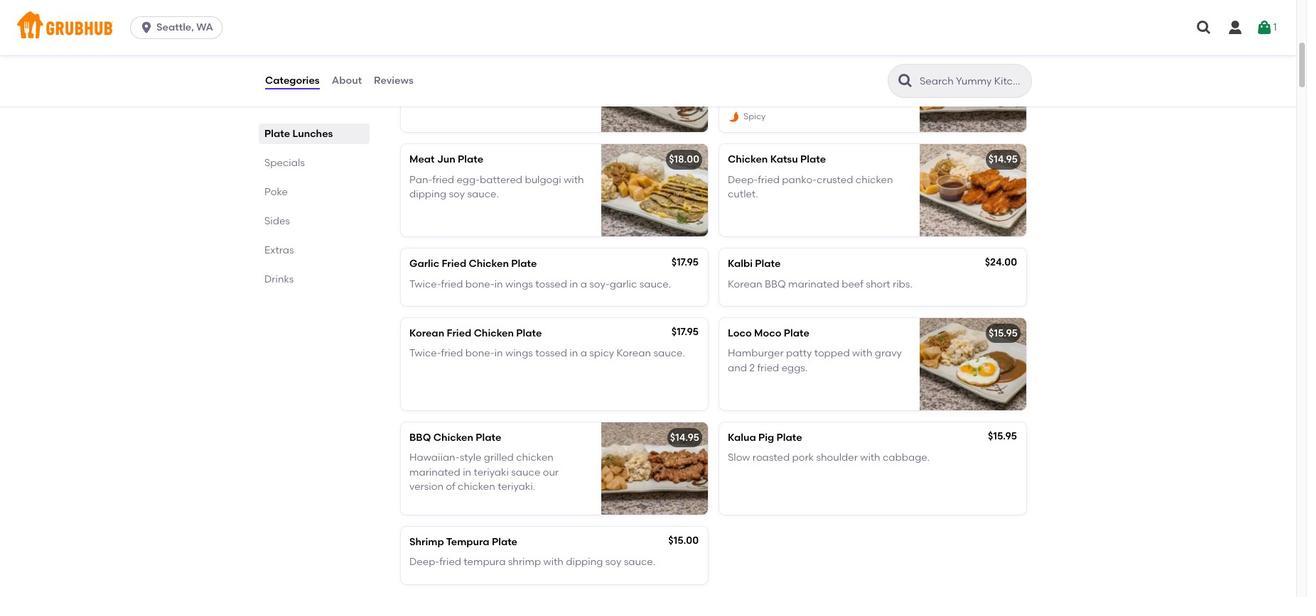 Task type: vqa. For each thing, say whether or not it's contained in the screenshot.
the rightmost 26
no



Task type: describe. For each thing, give the bounding box(es) containing it.
deep- for deep-fried tempura shrimp with dipping soy sauce.
[[409, 557, 439, 569]]

plate right kalbi
[[755, 258, 781, 270]]

plate up twice-fried bone-in wings tossed in a soy-garlic sauce.
[[511, 258, 537, 270]]

spicy pork plate image
[[920, 40, 1026, 133]]

cabbage.
[[883, 452, 930, 464]]

korean for korean fried chicken plate
[[409, 328, 444, 340]]

1 vertical spatial spicy
[[589, 348, 614, 360]]

shrimp
[[409, 537, 444, 549]]

spicy inside korean bbq shaved pork marinated in a spicy korean sauce.
[[748, 84, 773, 96]]

0 vertical spatial $17.95
[[672, 49, 699, 61]]

jun
[[437, 154, 455, 166]]

shrimp
[[508, 557, 541, 569]]

seattle,
[[156, 21, 194, 33]]

1 vertical spatial $15.95
[[988, 431, 1017, 443]]

chicken up hawaiian-
[[433, 432, 473, 444]]

lunches
[[292, 128, 333, 140]]

garlic
[[409, 258, 439, 270]]

fried for deep-fried panko-crusted chicken cutlet.
[[758, 174, 780, 186]]

style inside hawaiian-style grilled chicken marinated in teriyaki sauce our version of chicken teriyaki.
[[460, 452, 482, 464]]

reviews button
[[373, 55, 414, 107]]

fried for garlic
[[442, 258, 466, 270]]

soy-
[[589, 278, 610, 291]]

1 horizontal spatial soy
[[605, 557, 622, 569]]

chicken katsu plate image
[[920, 145, 1026, 237]]

and for korean bbq-style thinly sliced and marinated beef ribeye.
[[555, 69, 574, 82]]

chicken up cutlet.
[[728, 154, 768, 166]]

kalua pig plate
[[728, 432, 802, 444]]

plate up 'shaved' at the right top
[[782, 49, 807, 61]]

fried for korean
[[447, 328, 472, 340]]

battered
[[480, 174, 523, 186]]

meat jun plate
[[409, 154, 483, 166]]

thinly
[[496, 69, 522, 82]]

categories
[[265, 75, 320, 87]]

plate up twice-fried bone-in wings tossed in a spicy korean sauce. at the bottom of page
[[516, 328, 542, 340]]

plate lunches
[[264, 128, 333, 140]]

drinks
[[264, 274, 294, 286]]

sauce. inside pan-fried egg-battered bulgogi with dipping soy sauce.
[[467, 188, 499, 200]]

with right shrimp
[[543, 557, 564, 569]]

hawaiian-
[[409, 452, 460, 464]]

twice-fried bone-in wings tossed in a spicy korean sauce.
[[409, 348, 685, 360]]

kalbi plate
[[728, 258, 781, 270]]

beef inside korean bbq-style thinly sliced and marinated beef ribeye.
[[463, 84, 485, 96]]

bbq for marinated
[[765, 278, 786, 291]]

1 vertical spatial beef
[[842, 278, 864, 291]]

fried for twice-fried bone-in wings tossed in a soy-garlic sauce.
[[441, 278, 463, 291]]

plate up egg-
[[458, 154, 483, 166]]

plate up bbq-
[[449, 49, 475, 61]]

a for kalbi
[[581, 278, 587, 291]]

deep-fried tempura shrimp with dipping soy sauce.
[[409, 557, 656, 569]]

korean down garlic on the left of page
[[617, 348, 651, 360]]

chicken up twice-fried bone-in wings tossed in a soy-garlic sauce.
[[469, 258, 509, 270]]

our
[[543, 467, 559, 479]]

$24.00
[[985, 257, 1017, 269]]

pig
[[758, 432, 774, 444]]

of
[[446, 481, 455, 493]]

fried for pan-fried egg-battered bulgogi with dipping soy sauce.
[[432, 174, 454, 186]]

short
[[866, 278, 890, 291]]

reviews
[[374, 75, 414, 87]]

teriyaki.
[[498, 481, 535, 493]]

meat jun plate image
[[601, 145, 708, 237]]

korean for korean bbq shaved pork marinated in a spicy korean sauce.
[[728, 69, 762, 82]]

loco moco plate image
[[920, 318, 1026, 411]]

twice- for twice-fried bone-in wings tossed in a spicy korean sauce.
[[409, 348, 441, 360]]

bbq for shaved
[[765, 69, 786, 82]]

$18.00
[[669, 154, 699, 166]]

garlic fried chicken plate
[[409, 258, 537, 270]]

panko-
[[782, 174, 817, 186]]

tempura
[[464, 557, 506, 569]]

Search Yummy Kitchen search field
[[918, 75, 1027, 88]]

0 horizontal spatial pork
[[792, 452, 814, 464]]

tossed for garlic fried chicken plate
[[535, 278, 567, 291]]

grilled
[[484, 452, 514, 464]]

in inside hawaiian-style grilled chicken marinated in teriyaki sauce our version of chicken teriyaki.
[[463, 467, 471, 479]]

gravy
[[875, 348, 902, 360]]

shrimp tempura plate
[[409, 537, 518, 549]]

pork inside korean bbq shaved pork marinated in a spicy korean sauce.
[[826, 69, 847, 82]]

1 svg image from the left
[[1196, 19, 1213, 36]]

0 horizontal spatial chicken
[[458, 481, 495, 493]]

seattle, wa
[[156, 21, 213, 33]]

crusted
[[817, 174, 853, 186]]

marinated inside korean bbq-style thinly sliced and marinated beef ribeye.
[[409, 84, 461, 96]]

0 vertical spatial $15.95
[[989, 328, 1018, 340]]

ribeye.
[[487, 84, 519, 96]]

wings for garlic fried chicken plate
[[505, 278, 533, 291]]

search icon image
[[897, 73, 914, 90]]

tempura
[[446, 537, 490, 549]]

bulgogi
[[409, 49, 447, 61]]

moco
[[754, 328, 782, 340]]

korean bbq shaved pork marinated in a spicy korean sauce.
[[728, 69, 901, 96]]

tossed for korean fried chicken plate
[[535, 348, 567, 360]]

meat
[[409, 154, 435, 166]]

korean for korean bbq marinated beef short ribs.
[[728, 278, 762, 291]]

1 horizontal spatial dipping
[[566, 557, 603, 569]]

marinated inside hawaiian-style grilled chicken marinated in teriyaki sauce our version of chicken teriyaki.
[[409, 467, 461, 479]]

teriyaki
[[474, 467, 509, 479]]

$17.95 for kalbi
[[672, 257, 699, 269]]

chicken katsu plate
[[728, 154, 826, 166]]

1 horizontal spatial chicken
[[516, 452, 554, 464]]

$15.00
[[668, 535, 699, 547]]

sauce
[[511, 467, 540, 479]]

a for loco
[[581, 348, 587, 360]]

dipping inside pan-fried egg-battered bulgogi with dipping soy sauce.
[[409, 188, 447, 200]]

garlic
[[610, 278, 637, 291]]

categories button
[[264, 55, 320, 107]]

deep-fried panko-crusted chicken cutlet.
[[728, 174, 893, 200]]

bone- for korean
[[465, 348, 495, 360]]

plate up shrimp
[[492, 537, 518, 549]]

extras
[[264, 245, 294, 257]]

1
[[1273, 21, 1277, 33]]

slow
[[728, 452, 750, 464]]

pan-fried egg-battered bulgogi with dipping soy sauce.
[[409, 174, 584, 200]]

hawaiian-style grilled chicken marinated in teriyaki sauce our version of chicken teriyaki.
[[409, 452, 559, 493]]

korean fried chicken plate
[[409, 328, 542, 340]]

2
[[749, 362, 755, 374]]



Task type: locate. For each thing, give the bounding box(es) containing it.
1 vertical spatial deep-
[[409, 557, 439, 569]]

with right bulgogi
[[564, 174, 584, 186]]

chicken right crusted
[[856, 174, 893, 186]]

korean for korean bbq-style thinly sliced and marinated beef ribeye.
[[409, 69, 444, 82]]

pork
[[757, 49, 779, 61]]

1 horizontal spatial deep-
[[728, 174, 758, 186]]

1 vertical spatial and
[[728, 362, 747, 374]]

$14.95
[[989, 154, 1018, 166], [670, 432, 699, 444]]

korean down 'shaved' at the right top
[[775, 84, 809, 96]]

bulgogi
[[525, 174, 561, 186]]

chicken inside deep-fried panko-crusted chicken cutlet.
[[856, 174, 893, 186]]

spicy left pork on the right
[[728, 49, 755, 61]]

0 vertical spatial wings
[[505, 278, 533, 291]]

fried for deep-fried tempura shrimp with dipping soy sauce.
[[439, 557, 461, 569]]

about
[[332, 75, 362, 87]]

$17.95
[[672, 49, 699, 61], [672, 257, 699, 269], [672, 326, 699, 338]]

fried right garlic
[[442, 258, 466, 270]]

1 vertical spatial a
[[581, 278, 587, 291]]

fried down shrimp tempura plate
[[439, 557, 461, 569]]

style inside korean bbq-style thinly sliced and marinated beef ribeye.
[[472, 69, 494, 82]]

sauce. inside korean bbq shaved pork marinated in a spicy korean sauce.
[[812, 84, 844, 96]]

bbq down pork on the right
[[765, 69, 786, 82]]

svg image left seattle,
[[139, 21, 154, 35]]

fried down garlic fried chicken plate
[[441, 278, 463, 291]]

1 vertical spatial chicken
[[516, 452, 554, 464]]

marinated left short
[[788, 278, 839, 291]]

plate up patty
[[784, 328, 810, 340]]

and inside hamburger patty topped with gravy and 2 fried eggs.
[[728, 362, 747, 374]]

twice-
[[409, 278, 441, 291], [409, 348, 441, 360]]

style
[[472, 69, 494, 82], [460, 452, 482, 464]]

wings down korean fried chicken plate
[[505, 348, 533, 360]]

tossed down twice-fried bone-in wings tossed in a soy-garlic sauce.
[[535, 348, 567, 360]]

korean down garlic
[[409, 328, 444, 340]]

spicy right spicy 'icon'
[[744, 112, 766, 122]]

korean down kalbi
[[728, 278, 762, 291]]

bbq-
[[446, 69, 472, 82]]

1 vertical spatial twice-
[[409, 348, 441, 360]]

chicken up sauce
[[516, 452, 554, 464]]

1 horizontal spatial svg image
[[1227, 19, 1244, 36]]

marinated down bbq-
[[409, 84, 461, 96]]

deep- up cutlet.
[[728, 174, 758, 186]]

2 vertical spatial bbq
[[409, 432, 431, 444]]

twice-fried bone-in wings tossed in a soy-garlic sauce.
[[409, 278, 671, 291]]

fried for twice-fried bone-in wings tossed in a spicy korean sauce.
[[441, 348, 463, 360]]

1 tossed from the top
[[535, 278, 567, 291]]

plate up specials
[[264, 128, 290, 140]]

1 horizontal spatial svg image
[[1256, 19, 1273, 36]]

hamburger
[[728, 348, 784, 360]]

kalua
[[728, 432, 756, 444]]

deep- down shrimp
[[409, 557, 439, 569]]

0 horizontal spatial spicy
[[589, 348, 614, 360]]

kalbi
[[728, 258, 753, 270]]

pork
[[826, 69, 847, 82], [792, 452, 814, 464]]

shoulder
[[816, 452, 858, 464]]

main navigation navigation
[[0, 0, 1297, 55]]

2 vertical spatial a
[[581, 348, 587, 360]]

bone- down garlic fried chicken plate
[[465, 278, 495, 291]]

$14.95 for hawaiian-style grilled chicken marinated in teriyaki sauce our version of chicken teriyaki.
[[670, 432, 699, 444]]

0 horizontal spatial svg image
[[139, 21, 154, 35]]

$14.95 for deep-fried panko-crusted chicken cutlet.
[[989, 154, 1018, 166]]

style down bbq chicken plate on the left
[[460, 452, 482, 464]]

deep- inside deep-fried panko-crusted chicken cutlet.
[[728, 174, 758, 186]]

1 twice- from the top
[[409, 278, 441, 291]]

marinated right 'shaved' at the right top
[[850, 69, 901, 82]]

0 horizontal spatial soy
[[449, 188, 465, 200]]

0 horizontal spatial deep-
[[409, 557, 439, 569]]

version
[[409, 481, 444, 493]]

a inside korean bbq shaved pork marinated in a spicy korean sauce.
[[739, 84, 745, 96]]

shaved
[[788, 69, 823, 82]]

svg image left 1 button
[[1227, 19, 1244, 36]]

beef left short
[[842, 278, 864, 291]]

bone- down korean fried chicken plate
[[465, 348, 495, 360]]

hamburger patty topped with gravy and 2 fried eggs.
[[728, 348, 902, 374]]

wings down garlic fried chicken plate
[[505, 278, 533, 291]]

pork right 'shaved' at the right top
[[826, 69, 847, 82]]

roasted
[[753, 452, 790, 464]]

twice- down garlic
[[409, 278, 441, 291]]

spicy down soy-
[[589, 348, 614, 360]]

spicy for spicy
[[744, 112, 766, 122]]

1 vertical spatial fried
[[447, 328, 472, 340]]

svg image
[[1196, 19, 1213, 36], [1256, 19, 1273, 36]]

fried inside hamburger patty topped with gravy and 2 fried eggs.
[[757, 362, 779, 374]]

korean
[[409, 69, 444, 82], [728, 69, 762, 82], [775, 84, 809, 96], [728, 278, 762, 291], [409, 328, 444, 340], [617, 348, 651, 360]]

fried right the 2
[[757, 362, 779, 374]]

1 vertical spatial spicy
[[744, 112, 766, 122]]

2 twice- from the top
[[409, 348, 441, 360]]

0 vertical spatial a
[[739, 84, 745, 96]]

korean down spicy pork plate
[[728, 69, 762, 82]]

spicy down spicy pork plate
[[748, 84, 773, 96]]

0 horizontal spatial dipping
[[409, 188, 447, 200]]

1 vertical spatial pork
[[792, 452, 814, 464]]

1 vertical spatial bone-
[[465, 348, 495, 360]]

2 vertical spatial $17.95
[[672, 326, 699, 338]]

patty
[[786, 348, 812, 360]]

plate up 'panko-' on the top of the page
[[800, 154, 826, 166]]

0 vertical spatial spicy
[[748, 84, 773, 96]]

sliced
[[524, 69, 552, 82]]

0 vertical spatial tossed
[[535, 278, 567, 291]]

0 horizontal spatial and
[[555, 69, 574, 82]]

fried down jun
[[432, 174, 454, 186]]

eggs.
[[782, 362, 808, 374]]

soy inside pan-fried egg-battered bulgogi with dipping soy sauce.
[[449, 188, 465, 200]]

specials
[[264, 157, 305, 169]]

spicy for spicy pork plate
[[728, 49, 755, 61]]

spicy pork plate
[[728, 49, 807, 61]]

0 horizontal spatial beef
[[463, 84, 485, 96]]

with inside pan-fried egg-battered bulgogi with dipping soy sauce.
[[564, 174, 584, 186]]

0 vertical spatial dipping
[[409, 188, 447, 200]]

and right sliced
[[555, 69, 574, 82]]

bbq chicken plate
[[409, 432, 501, 444]]

about button
[[331, 55, 363, 107]]

loco moco plate
[[728, 328, 810, 340]]

dipping
[[409, 188, 447, 200], [566, 557, 603, 569]]

korean bbq marinated beef short ribs.
[[728, 278, 913, 291]]

1 vertical spatial dipping
[[566, 557, 603, 569]]

fried down garlic fried chicken plate
[[447, 328, 472, 340]]

dipping right shrimp
[[566, 557, 603, 569]]

1 vertical spatial $17.95
[[672, 257, 699, 269]]

0 vertical spatial chicken
[[856, 174, 893, 186]]

2 wings from the top
[[505, 348, 533, 360]]

marinated inside korean bbq shaved pork marinated in a spicy korean sauce.
[[850, 69, 901, 82]]

with right shoulder
[[860, 452, 881, 464]]

bbq down kalbi plate
[[765, 278, 786, 291]]

0 vertical spatial beef
[[463, 84, 485, 96]]

1 horizontal spatial pork
[[826, 69, 847, 82]]

bbq inside korean bbq shaved pork marinated in a spicy korean sauce.
[[765, 69, 786, 82]]

bone-
[[465, 278, 495, 291], [465, 348, 495, 360]]

fried down chicken katsu plate
[[758, 174, 780, 186]]

0 vertical spatial style
[[472, 69, 494, 82]]

1 vertical spatial soy
[[605, 557, 622, 569]]

1 button
[[1256, 15, 1277, 41]]

1 bone- from the top
[[465, 278, 495, 291]]

1 horizontal spatial spicy
[[748, 84, 773, 96]]

svg image
[[1227, 19, 1244, 36], [139, 21, 154, 35]]

marinated
[[850, 69, 901, 82], [409, 84, 461, 96], [788, 278, 839, 291], [409, 467, 461, 479]]

egg-
[[457, 174, 480, 186]]

plate
[[449, 49, 475, 61], [782, 49, 807, 61], [264, 128, 290, 140], [458, 154, 483, 166], [800, 154, 826, 166], [511, 258, 537, 270], [755, 258, 781, 270], [516, 328, 542, 340], [784, 328, 810, 340], [476, 432, 501, 444], [777, 432, 802, 444], [492, 537, 518, 549]]

bulgogi plate
[[409, 49, 475, 61]]

bone- for garlic
[[465, 278, 495, 291]]

seattle, wa button
[[130, 16, 228, 39]]

style up ribeye.
[[472, 69, 494, 82]]

1 vertical spatial tossed
[[535, 348, 567, 360]]

2 bone- from the top
[[465, 348, 495, 360]]

plate up grilled
[[476, 432, 501, 444]]

1 vertical spatial bbq
[[765, 278, 786, 291]]

1 horizontal spatial and
[[728, 362, 747, 374]]

plate right pig
[[777, 432, 802, 444]]

0 vertical spatial twice-
[[409, 278, 441, 291]]

bbq up hawaiian-
[[409, 432, 431, 444]]

marinated down hawaiian-
[[409, 467, 461, 479]]

soy
[[449, 188, 465, 200], [605, 557, 622, 569]]

chicken
[[728, 154, 768, 166], [469, 258, 509, 270], [474, 328, 514, 340], [433, 432, 473, 444]]

$17.95 for loco
[[672, 326, 699, 338]]

and
[[555, 69, 574, 82], [728, 362, 747, 374]]

svg image inside seattle, wa button
[[139, 21, 154, 35]]

0 horizontal spatial svg image
[[1196, 19, 1213, 36]]

2 vertical spatial chicken
[[458, 481, 495, 493]]

$16.95
[[989, 49, 1018, 61]]

with inside hamburger patty topped with gravy and 2 fried eggs.
[[852, 348, 873, 360]]

loco
[[728, 328, 752, 340]]

and inside korean bbq-style thinly sliced and marinated beef ribeye.
[[555, 69, 574, 82]]

1 vertical spatial wings
[[505, 348, 533, 360]]

1 vertical spatial $14.95
[[670, 432, 699, 444]]

fried inside pan-fried egg-battered bulgogi with dipping soy sauce.
[[432, 174, 454, 186]]

spicy
[[728, 49, 755, 61], [744, 112, 766, 122]]

korean down bulgogi
[[409, 69, 444, 82]]

0 vertical spatial pork
[[826, 69, 847, 82]]

katsu
[[770, 154, 798, 166]]

1 horizontal spatial $14.95
[[989, 154, 1018, 166]]

2 svg image from the left
[[1256, 19, 1273, 36]]

and for hamburger patty topped with gravy and 2 fried eggs.
[[728, 362, 747, 374]]

0 vertical spatial deep-
[[728, 174, 758, 186]]

bbq chicken plate image
[[601, 423, 708, 515]]

and left the 2
[[728, 362, 747, 374]]

sides
[[264, 215, 290, 227]]

cutlet.
[[728, 188, 758, 200]]

spicy image
[[728, 111, 741, 123]]

chicken up twice-fried bone-in wings tossed in a spicy korean sauce. at the bottom of page
[[474, 328, 514, 340]]

poke
[[264, 186, 288, 198]]

1 horizontal spatial beef
[[842, 278, 864, 291]]

pan-
[[409, 174, 432, 186]]

deep-
[[728, 174, 758, 186], [409, 557, 439, 569]]

twice- for twice-fried bone-in wings tossed in a soy-garlic sauce.
[[409, 278, 441, 291]]

1 vertical spatial style
[[460, 452, 482, 464]]

2 tossed from the top
[[535, 348, 567, 360]]

0 vertical spatial bbq
[[765, 69, 786, 82]]

0 vertical spatial and
[[555, 69, 574, 82]]

chicken
[[856, 174, 893, 186], [516, 452, 554, 464], [458, 481, 495, 493]]

with left gravy
[[852, 348, 873, 360]]

fried inside deep-fried panko-crusted chicken cutlet.
[[758, 174, 780, 186]]

0 vertical spatial spicy
[[728, 49, 755, 61]]

wings for korean fried chicken plate
[[505, 348, 533, 360]]

with
[[564, 174, 584, 186], [852, 348, 873, 360], [860, 452, 881, 464], [543, 557, 564, 569]]

0 vertical spatial soy
[[449, 188, 465, 200]]

1 wings from the top
[[505, 278, 533, 291]]

pork right roasted at the right bottom
[[792, 452, 814, 464]]

2 horizontal spatial chicken
[[856, 174, 893, 186]]

korean bbq-style thinly sliced and marinated beef ribeye.
[[409, 69, 574, 96]]

ribs.
[[893, 278, 913, 291]]

beef
[[463, 84, 485, 96], [842, 278, 864, 291]]

korean inside korean bbq-style thinly sliced and marinated beef ribeye.
[[409, 69, 444, 82]]

slow roasted pork shoulder with cabbage.
[[728, 452, 930, 464]]

beef down bbq-
[[463, 84, 485, 96]]

wa
[[196, 21, 213, 33]]

chicken down teriyaki
[[458, 481, 495, 493]]

0 vertical spatial bone-
[[465, 278, 495, 291]]

deep- for deep-fried panko-crusted chicken cutlet.
[[728, 174, 758, 186]]

in inside korean bbq shaved pork marinated in a spicy korean sauce.
[[728, 84, 736, 96]]

topped
[[814, 348, 850, 360]]

tossed
[[535, 278, 567, 291], [535, 348, 567, 360]]

bulgogi plate image
[[601, 40, 708, 133]]

fried down korean fried chicken plate
[[441, 348, 463, 360]]

bbq
[[765, 69, 786, 82], [765, 278, 786, 291], [409, 432, 431, 444]]

0 vertical spatial $14.95
[[989, 154, 1018, 166]]

0 vertical spatial fried
[[442, 258, 466, 270]]

tossed left soy-
[[535, 278, 567, 291]]

0 horizontal spatial $14.95
[[670, 432, 699, 444]]

spicy
[[748, 84, 773, 96], [589, 348, 614, 360]]

twice- down korean fried chicken plate
[[409, 348, 441, 360]]

dipping down pan-
[[409, 188, 447, 200]]

svg image inside 1 button
[[1256, 19, 1273, 36]]



